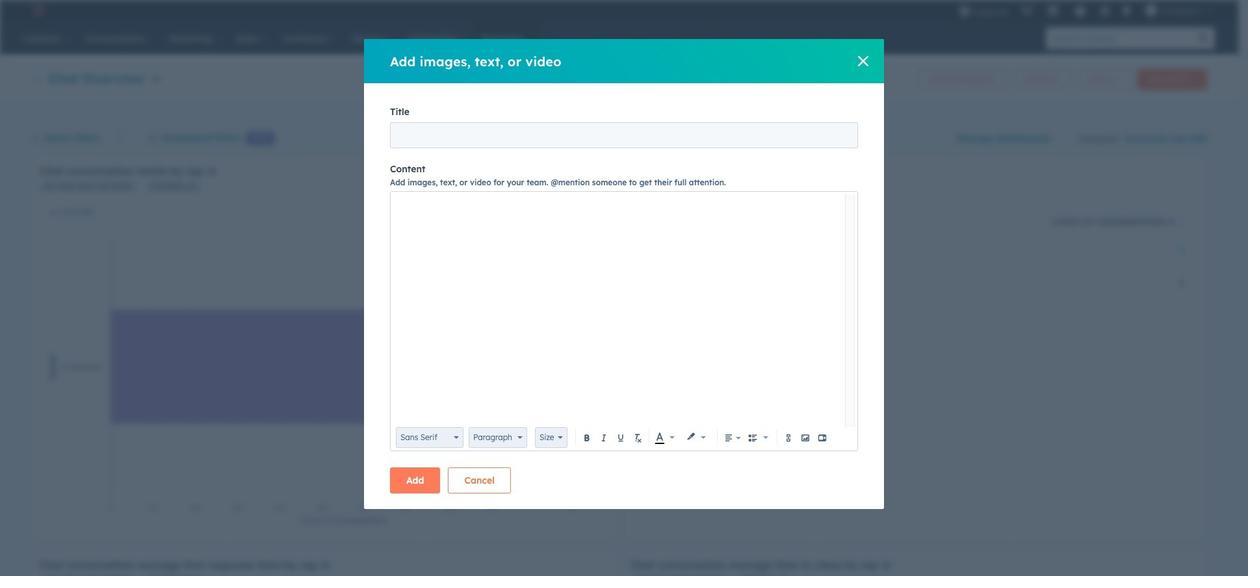 Task type: vqa. For each thing, say whether or not it's contained in the screenshot.
Meeting icon
no



Task type: locate. For each thing, give the bounding box(es) containing it.
menu
[[952, 0, 1223, 21]]

marketplaces image
[[1047, 6, 1059, 18]]

group
[[745, 429, 772, 446]]

None text field
[[394, 194, 845, 417]]

close image
[[858, 56, 869, 66]]

press to sort. element
[[1180, 217, 1185, 228]]

None text field
[[390, 122, 858, 148]]

dialog
[[364, 39, 884, 509]]

banner
[[31, 65, 1207, 90]]



Task type: describe. For each thing, give the bounding box(es) containing it.
chat conversation totals by rep element
[[31, 155, 616, 543]]

chat conversation average time to close by rep element
[[623, 549, 1208, 576]]

chat conversation totals by url element
[[623, 155, 1208, 543]]

press to sort. image
[[1180, 217, 1185, 226]]

interactive chart image
[[39, 207, 609, 535]]

chat conversation average first response time by rep element
[[31, 549, 616, 576]]

Search HubSpot search field
[[1046, 27, 1193, 49]]

jacob simon image
[[1145, 5, 1157, 16]]



